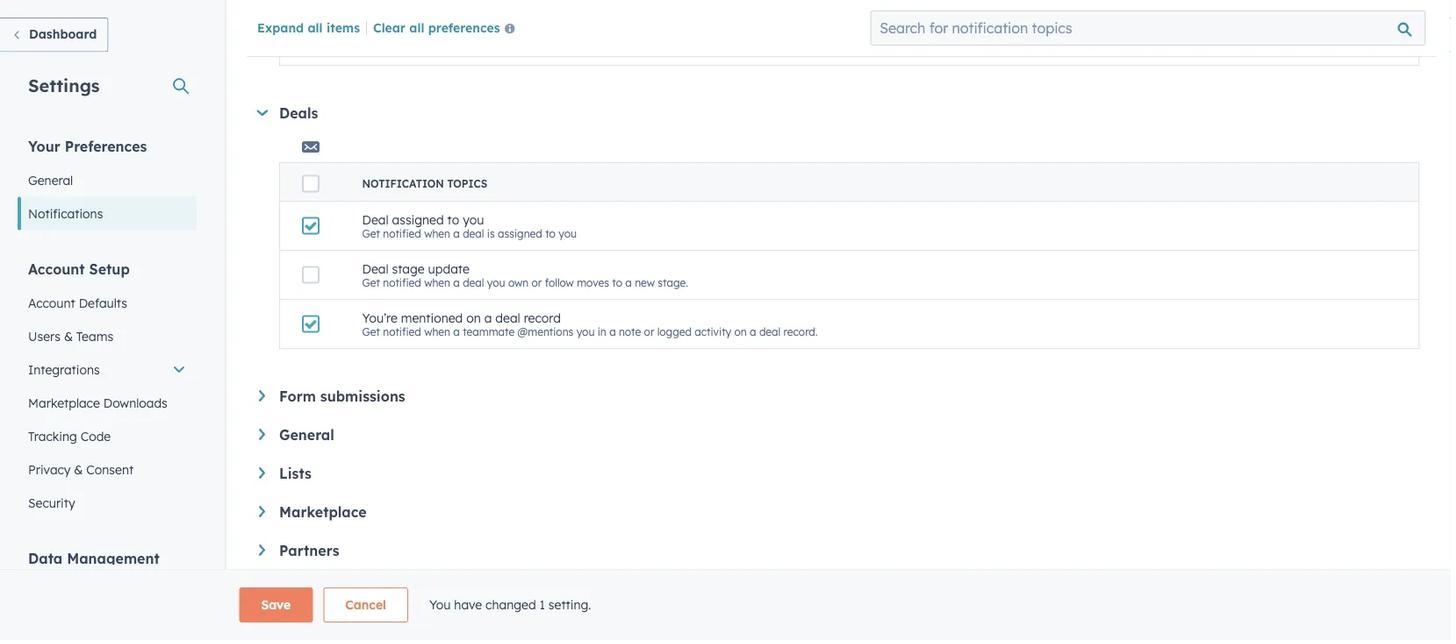 Task type: vqa. For each thing, say whether or not it's contained in the screenshot.
The Draft associated with shared
no



Task type: describe. For each thing, give the bounding box(es) containing it.
record.
[[784, 325, 818, 339]]

get inside you're mentioned on a dashboard get notified when a teammate @mentions you in a note on a dashboard or in a dashboard description.
[[362, 42, 380, 55]]

own
[[508, 276, 529, 289]]

partners
[[279, 543, 339, 560]]

1 horizontal spatial general
[[279, 427, 334, 444]]

settings
[[28, 74, 100, 96]]

your preferences element
[[18, 137, 197, 230]]

topics
[[447, 177, 487, 191]]

users
[[28, 329, 61, 344]]

clear
[[373, 20, 406, 35]]

integrations button
[[18, 353, 197, 387]]

your preferences
[[28, 137, 147, 155]]

save button
[[239, 588, 313, 623]]

caret image for deals
[[257, 110, 268, 116]]

save
[[261, 598, 291, 613]]

defaults
[[79, 295, 127, 311]]

data management
[[28, 550, 160, 568]]

account for account setup
[[28, 260, 85, 278]]

stage.
[[658, 276, 688, 289]]

teammate inside the you're mentioned on a deal record get notified when a teammate @mentions you in a note or logged activity on a deal record.
[[463, 325, 515, 339]]

tracking code
[[28, 429, 111, 444]]

you're mentioned on a dashboard get notified when a teammate @mentions you in a note on a dashboard or in a dashboard description.
[[362, 27, 875, 55]]

get inside the deal assigned to you get notified when a deal is assigned to you
[[362, 227, 380, 240]]

Search for notification topics search field
[[870, 11, 1426, 46]]

notification
[[362, 177, 444, 191]]

form submissions button
[[259, 388, 1420, 406]]

0 horizontal spatial assigned
[[392, 212, 444, 227]]

caret image for partners
[[259, 545, 265, 556]]

to inside deal stage update get notified when a deal you own or follow moves to a new stage.
[[612, 276, 622, 289]]

security
[[28, 496, 75, 511]]

cancel button
[[323, 588, 408, 623]]

0 horizontal spatial dashboard
[[495, 27, 558, 42]]

marketplace for marketplace downloads
[[28, 395, 100, 411]]

when inside you're mentioned on a dashboard get notified when a teammate @mentions you in a note on a dashboard or in a dashboard description.
[[424, 42, 450, 55]]

general button
[[259, 427, 1420, 444]]

get inside the you're mentioned on a deal record get notified when a teammate @mentions you in a note or logged activity on a deal record.
[[362, 325, 380, 339]]

or inside deal stage update get notified when a deal you own or follow moves to a new stage.
[[532, 276, 542, 289]]

setup
[[89, 260, 130, 278]]

caret image for form submissions
[[259, 391, 265, 402]]

marketplace for marketplace
[[279, 504, 367, 521]]

consent
[[86, 462, 134, 478]]

management
[[67, 550, 160, 568]]

account setup
[[28, 260, 130, 278]]

all for expand
[[308, 20, 323, 35]]

mentioned for dashboard
[[401, 27, 463, 42]]

deal for deal stage update
[[362, 261, 389, 276]]

deal stage update get notified when a deal you own or follow moves to a new stage.
[[362, 261, 688, 289]]

you inside deal stage update get notified when a deal you own or follow moves to a new stage.
[[487, 276, 505, 289]]

items
[[327, 20, 360, 35]]

expand all items
[[257, 20, 360, 35]]

1 horizontal spatial assigned
[[498, 227, 542, 240]]

you have changed 1 setting.
[[429, 598, 591, 613]]

1 horizontal spatial dashboard
[[669, 42, 723, 55]]

you're for you're mentioned on a dashboard
[[362, 27, 397, 42]]

general inside your preferences element
[[28, 173, 73, 188]]

notified inside you're mentioned on a dashboard get notified when a teammate @mentions you in a note on a dashboard or in a dashboard description.
[[383, 42, 421, 55]]

notified inside deal stage update get notified when a deal you own or follow moves to a new stage.
[[383, 276, 421, 289]]

clear all preferences button
[[373, 18, 522, 39]]

dashboard
[[29, 26, 97, 42]]

account setup element
[[18, 259, 197, 520]]

0 horizontal spatial to
[[447, 212, 459, 227]]

preferences
[[428, 20, 500, 35]]

expand all items button
[[257, 20, 360, 35]]

integrations
[[28, 362, 100, 377]]

users & teams
[[28, 329, 113, 344]]

deal assigned to you get notified when a deal is assigned to you
[[362, 212, 577, 240]]

submissions
[[320, 388, 405, 406]]

description.
[[817, 42, 875, 55]]

is
[[487, 227, 495, 240]]

code
[[80, 429, 111, 444]]

downloads
[[103, 395, 168, 411]]

activity
[[695, 325, 731, 339]]

& for privacy
[[74, 462, 83, 478]]

@mentions inside the you're mentioned on a deal record get notified when a teammate @mentions you in a note or logged activity on a deal record.
[[518, 325, 574, 339]]

you're mentioned on a deal record get notified when a teammate @mentions you in a note or logged activity on a deal record.
[[362, 310, 818, 339]]

you
[[429, 598, 451, 613]]

marketplace downloads
[[28, 395, 168, 411]]

notifications link
[[18, 197, 197, 230]]

or inside you're mentioned on a dashboard get notified when a teammate @mentions you in a note on a dashboard or in a dashboard description.
[[726, 42, 736, 55]]

notification topics
[[362, 177, 487, 191]]

general link
[[18, 164, 197, 197]]



Task type: locate. For each thing, give the bounding box(es) containing it.
1 you're from the top
[[362, 27, 397, 42]]

you're
[[362, 27, 397, 42], [362, 310, 397, 325]]

2 when from the top
[[424, 227, 450, 240]]

privacy & consent
[[28, 462, 134, 478]]

0 vertical spatial account
[[28, 260, 85, 278]]

assigned
[[392, 212, 444, 227], [498, 227, 542, 240]]

caret image inside general dropdown button
[[259, 429, 265, 441]]

1 vertical spatial caret image
[[259, 429, 265, 441]]

to up deal stage update get notified when a deal you own or follow moves to a new stage.
[[545, 227, 556, 240]]

deal left record.
[[759, 325, 781, 339]]

1 note from the top
[[619, 42, 641, 55]]

0 horizontal spatial marketplace
[[28, 395, 100, 411]]

you're right items
[[362, 27, 397, 42]]

get inside deal stage update get notified when a deal you own or follow moves to a new stage.
[[362, 276, 380, 289]]

notified inside the deal assigned to you get notified when a deal is assigned to you
[[383, 227, 421, 240]]

2 mentioned from the top
[[401, 310, 463, 325]]

& right "privacy"
[[74, 462, 83, 478]]

get down notification
[[362, 227, 380, 240]]

notified
[[383, 42, 421, 55], [383, 227, 421, 240], [383, 276, 421, 289], [383, 325, 421, 339]]

clear all preferences
[[373, 20, 500, 35]]

tracking code link
[[18, 420, 197, 453]]

teammate down preferences
[[463, 42, 515, 55]]

preferences
[[65, 137, 147, 155]]

1 horizontal spatial &
[[74, 462, 83, 478]]

caret image for general
[[259, 429, 265, 441]]

all left items
[[308, 20, 323, 35]]

deal left record
[[495, 310, 520, 325]]

2 you're from the top
[[362, 310, 397, 325]]

new
[[635, 276, 655, 289]]

& for users
[[64, 329, 73, 344]]

caret image inside marketplace dropdown button
[[259, 507, 265, 518]]

3 when from the top
[[424, 276, 450, 289]]

cancel
[[345, 598, 386, 613]]

2 account from the top
[[28, 295, 75, 311]]

1 all from the left
[[308, 20, 323, 35]]

0 horizontal spatial all
[[308, 20, 323, 35]]

0 vertical spatial deal
[[362, 212, 389, 227]]

2 horizontal spatial dashboard
[[760, 42, 814, 55]]

mentioned for deal
[[401, 310, 463, 325]]

2 deal from the top
[[362, 261, 389, 276]]

2 caret image from the top
[[259, 468, 265, 479]]

or inside the you're mentioned on a deal record get notified when a teammate @mentions you in a note or logged activity on a deal record.
[[644, 325, 654, 339]]

1 deal from the top
[[362, 212, 389, 227]]

note
[[619, 42, 641, 55], [619, 325, 641, 339]]

1 horizontal spatial marketplace
[[279, 504, 367, 521]]

partners button
[[259, 543, 1420, 560]]

to down topics
[[447, 212, 459, 227]]

0 vertical spatial caret image
[[257, 110, 268, 116]]

expand
[[257, 20, 304, 35]]

follow
[[545, 276, 574, 289]]

1 vertical spatial teammate
[[463, 325, 515, 339]]

to
[[447, 212, 459, 227], [545, 227, 556, 240], [612, 276, 622, 289]]

1 vertical spatial mentioned
[[401, 310, 463, 325]]

notified down stage
[[383, 325, 421, 339]]

1 teammate from the top
[[463, 42, 515, 55]]

marketplace inside account setup element
[[28, 395, 100, 411]]

3 caret image from the top
[[259, 507, 265, 518]]

privacy
[[28, 462, 71, 478]]

0 vertical spatial &
[[64, 329, 73, 344]]

1 vertical spatial deal
[[362, 261, 389, 276]]

0 vertical spatial general
[[28, 173, 73, 188]]

1 vertical spatial you're
[[362, 310, 397, 325]]

1 vertical spatial &
[[74, 462, 83, 478]]

deals button
[[256, 104, 1420, 122]]

you're inside you're mentioned on a dashboard get notified when a teammate @mentions you in a note on a dashboard or in a dashboard description.
[[362, 27, 397, 42]]

2 @mentions from the top
[[518, 325, 574, 339]]

deal inside the deal assigned to you get notified when a deal is assigned to you
[[362, 212, 389, 227]]

2 notified from the top
[[383, 227, 421, 240]]

4 get from the top
[[362, 325, 380, 339]]

0 horizontal spatial &
[[64, 329, 73, 344]]

changed
[[486, 598, 536, 613]]

marketplace
[[28, 395, 100, 411], [279, 504, 367, 521]]

account for account defaults
[[28, 295, 75, 311]]

1 horizontal spatial to
[[545, 227, 556, 240]]

teammate left record
[[463, 325, 515, 339]]

notified up stage
[[383, 227, 421, 240]]

1 vertical spatial note
[[619, 325, 641, 339]]

mentioned inside you're mentioned on a dashboard get notified when a teammate @mentions you in a note on a dashboard or in a dashboard description.
[[401, 27, 463, 42]]

0 horizontal spatial general
[[28, 173, 73, 188]]

1 vertical spatial @mentions
[[518, 325, 574, 339]]

when down "clear all preferences"
[[424, 42, 450, 55]]

note inside the you're mentioned on a deal record get notified when a teammate @mentions you in a note or logged activity on a deal record.
[[619, 325, 641, 339]]

notified inside the you're mentioned on a deal record get notified when a teammate @mentions you in a note or logged activity on a deal record.
[[383, 325, 421, 339]]

1 vertical spatial general
[[279, 427, 334, 444]]

get
[[362, 42, 380, 55], [362, 227, 380, 240], [362, 276, 380, 289], [362, 325, 380, 339]]

3 notified from the top
[[383, 276, 421, 289]]

0 vertical spatial teammate
[[463, 42, 515, 55]]

record
[[524, 310, 561, 325]]

2 note from the top
[[619, 325, 641, 339]]

setting.
[[549, 598, 591, 613]]

caret image
[[257, 110, 268, 116], [259, 429, 265, 441], [259, 545, 265, 556]]

0 vertical spatial marketplace
[[28, 395, 100, 411]]

you inside you're mentioned on a dashboard get notified when a teammate @mentions you in a note on a dashboard or in a dashboard description.
[[576, 42, 595, 55]]

1 @mentions from the top
[[518, 42, 574, 55]]

1 caret image from the top
[[259, 391, 265, 402]]

0 vertical spatial @mentions
[[518, 42, 574, 55]]

@mentions
[[518, 42, 574, 55], [518, 325, 574, 339]]

0 vertical spatial note
[[619, 42, 641, 55]]

all
[[308, 20, 323, 35], [409, 20, 424, 35]]

deal inside deal stage update get notified when a deal you own or follow moves to a new stage.
[[463, 276, 484, 289]]

moves
[[577, 276, 609, 289]]

deal
[[362, 212, 389, 227], [362, 261, 389, 276]]

marketplace button
[[259, 504, 1420, 521]]

you inside the you're mentioned on a deal record get notified when a teammate @mentions you in a note or logged activity on a deal record.
[[576, 325, 595, 339]]

lists button
[[259, 465, 1420, 483]]

marketplace down integrations
[[28, 395, 100, 411]]

3 get from the top
[[362, 276, 380, 289]]

assigned right is
[[498, 227, 542, 240]]

deal inside the deal assigned to you get notified when a deal is assigned to you
[[463, 227, 484, 240]]

mentioned
[[401, 27, 463, 42], [401, 310, 463, 325]]

2 teammate from the top
[[463, 325, 515, 339]]

0 vertical spatial you're
[[362, 27, 397, 42]]

dashboard
[[495, 27, 558, 42], [669, 42, 723, 55], [760, 42, 814, 55]]

when inside the you're mentioned on a deal record get notified when a teammate @mentions you in a note or logged activity on a deal record.
[[424, 325, 450, 339]]

get down clear
[[362, 42, 380, 55]]

you're for you're mentioned on a deal record
[[362, 310, 397, 325]]

on
[[466, 27, 481, 42], [644, 42, 657, 55], [466, 310, 481, 325], [734, 325, 747, 339]]

1 notified from the top
[[383, 42, 421, 55]]

teammate
[[463, 42, 515, 55], [463, 325, 515, 339]]

deal
[[463, 227, 484, 240], [463, 276, 484, 289], [495, 310, 520, 325], [759, 325, 781, 339]]

when
[[424, 42, 450, 55], [424, 227, 450, 240], [424, 276, 450, 289], [424, 325, 450, 339]]

1 vertical spatial or
[[532, 276, 542, 289]]

privacy & consent link
[[18, 453, 197, 487]]

note inside you're mentioned on a dashboard get notified when a teammate @mentions you in a note on a dashboard or in a dashboard description.
[[619, 42, 641, 55]]

2 vertical spatial caret image
[[259, 507, 265, 518]]

form submissions
[[279, 388, 405, 406]]

1 vertical spatial caret image
[[259, 468, 265, 479]]

notifications
[[28, 206, 103, 221]]

2 horizontal spatial or
[[726, 42, 736, 55]]

when up update
[[424, 227, 450, 240]]

account up account defaults
[[28, 260, 85, 278]]

marketplace downloads link
[[18, 387, 197, 420]]

2 get from the top
[[362, 227, 380, 240]]

0 vertical spatial or
[[726, 42, 736, 55]]

caret image inside the form submissions dropdown button
[[259, 391, 265, 402]]

2 horizontal spatial to
[[612, 276, 622, 289]]

0 horizontal spatial or
[[532, 276, 542, 289]]

data
[[28, 550, 63, 568]]

you're inside the you're mentioned on a deal record get notified when a teammate @mentions you in a note or logged activity on a deal record.
[[362, 310, 397, 325]]

deals
[[279, 104, 318, 122]]

all right clear
[[409, 20, 424, 35]]

& right users
[[64, 329, 73, 344]]

1 get from the top
[[362, 42, 380, 55]]

stage
[[392, 261, 425, 276]]

your
[[28, 137, 60, 155]]

when inside the deal assigned to you get notified when a deal is assigned to you
[[424, 227, 450, 240]]

@mentions inside you're mentioned on a dashboard get notified when a teammate @mentions you in a note on a dashboard or in a dashboard description.
[[518, 42, 574, 55]]

2 vertical spatial caret image
[[259, 545, 265, 556]]

logged
[[657, 325, 692, 339]]

all inside button
[[409, 20, 424, 35]]

in inside the you're mentioned on a deal record get notified when a teammate @mentions you in a note or logged activity on a deal record.
[[598, 325, 606, 339]]

deal down notification
[[362, 212, 389, 227]]

1 mentioned from the top
[[401, 27, 463, 42]]

deal left is
[[463, 227, 484, 240]]

general down your
[[28, 173, 73, 188]]

users & teams link
[[18, 320, 197, 353]]

caret image for lists
[[259, 468, 265, 479]]

1
[[539, 598, 545, 613]]

account up users
[[28, 295, 75, 311]]

caret image for marketplace
[[259, 507, 265, 518]]

0 vertical spatial mentioned
[[401, 27, 463, 42]]

tracking
[[28, 429, 77, 444]]

form
[[279, 388, 316, 406]]

to right "moves"
[[612, 276, 622, 289]]

a inside the deal assigned to you get notified when a deal is assigned to you
[[453, 227, 460, 240]]

get up submissions
[[362, 325, 380, 339]]

when down the deal assigned to you get notified when a deal is assigned to you
[[424, 276, 450, 289]]

security link
[[18, 487, 197, 520]]

deal left stage
[[362, 261, 389, 276]]

1 when from the top
[[424, 42, 450, 55]]

or
[[726, 42, 736, 55], [532, 276, 542, 289], [644, 325, 654, 339]]

1 horizontal spatial or
[[644, 325, 654, 339]]

get left stage
[[362, 276, 380, 289]]

account defaults link
[[18, 287, 197, 320]]

in
[[598, 42, 606, 55], [739, 42, 748, 55], [598, 325, 606, 339]]

teammate inside you're mentioned on a dashboard get notified when a teammate @mentions you in a note on a dashboard or in a dashboard description.
[[463, 42, 515, 55]]

4 notified from the top
[[383, 325, 421, 339]]

deal inside deal stage update get notified when a deal you own or follow moves to a new stage.
[[362, 261, 389, 276]]

caret image inside deals dropdown button
[[257, 110, 268, 116]]

notified down clear
[[383, 42, 421, 55]]

account
[[28, 260, 85, 278], [28, 295, 75, 311]]

dashboard link
[[0, 18, 108, 52]]

account defaults
[[28, 295, 127, 311]]

notified left update
[[383, 276, 421, 289]]

caret image
[[259, 391, 265, 402], [259, 468, 265, 479], [259, 507, 265, 518]]

0 vertical spatial caret image
[[259, 391, 265, 402]]

4 when from the top
[[424, 325, 450, 339]]

lists
[[279, 465, 312, 483]]

mentioned inside the you're mentioned on a deal record get notified when a teammate @mentions you in a note or logged activity on a deal record.
[[401, 310, 463, 325]]

deal left own
[[463, 276, 484, 289]]

you're down stage
[[362, 310, 397, 325]]

when inside deal stage update get notified when a deal you own or follow moves to a new stage.
[[424, 276, 450, 289]]

when down update
[[424, 325, 450, 339]]

assigned down "notification topics"
[[392, 212, 444, 227]]

general down form
[[279, 427, 334, 444]]

update
[[428, 261, 470, 276]]

2 all from the left
[[409, 20, 424, 35]]

caret image inside lists dropdown button
[[259, 468, 265, 479]]

2 vertical spatial or
[[644, 325, 654, 339]]

marketplace up partners
[[279, 504, 367, 521]]

have
[[454, 598, 482, 613]]

1 horizontal spatial all
[[409, 20, 424, 35]]

you
[[576, 42, 595, 55], [463, 212, 484, 227], [558, 227, 577, 240], [487, 276, 505, 289], [576, 325, 595, 339]]

deal for deal assigned to you
[[362, 212, 389, 227]]

1 account from the top
[[28, 260, 85, 278]]

1 vertical spatial marketplace
[[279, 504, 367, 521]]

teams
[[76, 329, 113, 344]]

all for clear
[[409, 20, 424, 35]]

general
[[28, 173, 73, 188], [279, 427, 334, 444]]

1 vertical spatial account
[[28, 295, 75, 311]]

caret image inside the partners dropdown button
[[259, 545, 265, 556]]



